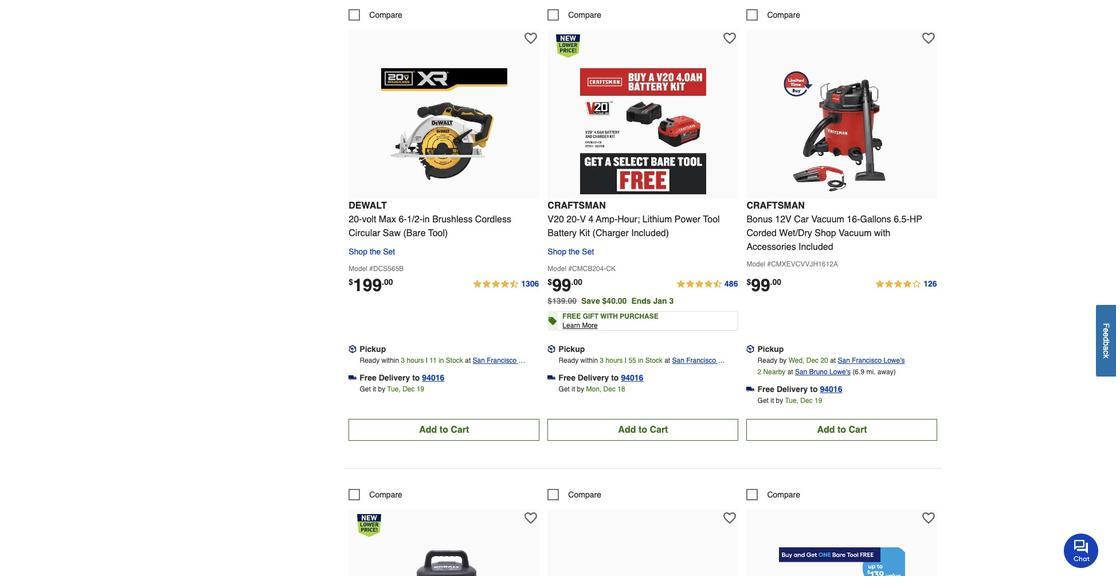 Task type: locate. For each thing, give the bounding box(es) containing it.
stock
[[446, 357, 463, 365], [646, 357, 663, 365]]

0 horizontal spatial add to cart button
[[349, 419, 540, 441]]

hours left 55
[[606, 357, 623, 365]]

0 horizontal spatial 4.5 stars image
[[473, 278, 540, 291]]

actual price $99.00 element for 486
[[548, 275, 583, 295]]

1 vertical spatial vacuum
[[839, 228, 872, 239]]

1 horizontal spatial hours
[[606, 357, 623, 365]]

2 horizontal spatial shop
[[815, 228, 837, 239]]

craftsman for 20-
[[548, 201, 606, 211]]

the for battery
[[569, 247, 580, 256]]

craftsman up 12v
[[747, 201, 805, 211]]

1 ready from the left
[[360, 357, 380, 365]]

get it by tue, dec 19
[[360, 385, 425, 393], [758, 397, 823, 405]]

1 horizontal spatial actual price $99.00 element
[[747, 275, 782, 295]]

4.5 stars image containing 1306
[[473, 278, 540, 291]]

$ 99 .00
[[548, 275, 583, 295], [747, 275, 782, 295]]

1 horizontal spatial free delivery to 94016
[[559, 373, 644, 383]]

bonus
[[747, 214, 773, 225]]

compare for 5014029963 element
[[370, 490, 403, 500]]

1 horizontal spatial 94016
[[621, 373, 644, 383]]

dec
[[807, 357, 819, 365], [403, 385, 415, 393], [604, 385, 616, 393], [801, 397, 813, 405]]

1 horizontal spatial $
[[548, 278, 552, 287]]

add for 1st add to cart button from right
[[818, 425, 835, 435]]

in right 55
[[638, 357, 644, 365]]

get
[[360, 385, 371, 393], [559, 385, 570, 393], [758, 397, 769, 405]]

$139.00 save $40.00 ends jan 3
[[548, 296, 674, 306]]

pickup for ready within 3 hours | 11 in stock at san francisco lowe's
[[360, 345, 386, 354]]

lowe's
[[884, 357, 905, 365], [473, 368, 494, 376], [672, 368, 694, 376], [830, 368, 851, 376]]

stock inside ready within 3 hours | 55 in stock at san francisco lowe's
[[646, 357, 663, 365]]

shop the set link
[[349, 245, 395, 259], [548, 245, 594, 259]]

2 ready from the left
[[559, 357, 579, 365]]

f
[[1102, 323, 1112, 328]]

1 actual price $99.00 element from the left
[[548, 275, 583, 295]]

1 horizontal spatial craftsman
[[747, 201, 805, 211]]

within up get it by mon, dec 18
[[581, 357, 598, 365]]

at right 55
[[665, 357, 671, 365]]

san right 55
[[672, 357, 685, 365]]

1 horizontal spatial pickup image
[[747, 345, 755, 353]]

1 horizontal spatial add to cart button
[[548, 419, 739, 441]]

e up b
[[1102, 333, 1112, 337]]

set for battery
[[582, 247, 594, 256]]

francisco inside ready by wed, dec 20 at san francisco lowe's 2 nearby at san bruno lowe's (6.9 mi. away)
[[852, 357, 882, 365]]

0 horizontal spatial 94016 button
[[422, 372, 445, 384]]

san francisco lowe's button
[[473, 355, 540, 376], [672, 355, 739, 376], [838, 355, 905, 366]]

tue, for 3 hours
[[387, 385, 401, 393]]

1 horizontal spatial in
[[439, 357, 444, 365]]

1 horizontal spatial #
[[569, 265, 572, 273]]

1 20- from the left
[[349, 214, 362, 225]]

94016 down san bruno lowe's button
[[820, 385, 843, 394]]

19 for at
[[815, 397, 823, 405]]

at right 11
[[465, 357, 471, 365]]

ends jan 3 element
[[632, 296, 679, 306]]

free delivery to 94016
[[360, 373, 445, 383], [559, 373, 644, 383], [758, 385, 843, 394]]

3 cart from the left
[[849, 425, 867, 435]]

shop the set link up model # dcs565b
[[349, 245, 395, 259]]

vacuum
[[812, 214, 845, 225], [839, 228, 872, 239]]

0 horizontal spatial #
[[370, 265, 373, 273]]

by for the right 94016 "button"
[[776, 397, 784, 405]]

cart for third add to cart button from the right
[[451, 425, 469, 435]]

bruno
[[810, 368, 828, 376]]

the up model # cmcb204-ck on the top of the page
[[569, 247, 580, 256]]

craftsman for 12v
[[747, 201, 805, 211]]

stock right 55
[[646, 357, 663, 365]]

ready inside ready within 3 hours | 11 in stock at san francisco lowe's
[[360, 357, 380, 365]]

0 horizontal spatial san francisco lowe's button
[[473, 355, 540, 376]]

craftsman inside craftsman v20 20-v 4 amp-hour; lithium power tool battery kit (charger included)
[[548, 201, 606, 211]]

get for ready within 3 hours | 55 in stock at san francisco lowe's
[[559, 385, 570, 393]]

2 shop the set from the left
[[548, 247, 594, 256]]

san
[[473, 357, 485, 365], [672, 357, 685, 365], [838, 357, 850, 365], [796, 368, 808, 376]]

hour;
[[618, 214, 640, 225]]

stock right 11
[[446, 357, 463, 365]]

within
[[382, 357, 399, 365], [581, 357, 598, 365]]

corded
[[747, 228, 777, 239]]

free delivery to 94016 up mon,
[[559, 373, 644, 383]]

1 add to cart from the left
[[419, 425, 469, 435]]

$ right 1306
[[548, 278, 552, 287]]

$ 99 .00 right 486
[[747, 275, 782, 295]]

2 cart from the left
[[650, 425, 668, 435]]

truck filled image for ready within 3 hours | 55 in stock at san francisco lowe's
[[548, 374, 556, 382]]

0 horizontal spatial get
[[360, 385, 371, 393]]

in up the (bare
[[423, 214, 430, 225]]

1 .00 from the left
[[382, 278, 393, 287]]

heart outline image
[[525, 32, 538, 45]]

1 stock from the left
[[446, 357, 463, 365]]

tue,
[[387, 385, 401, 393], [785, 397, 799, 405]]

at inside ready within 3 hours | 11 in stock at san francisco lowe's
[[465, 357, 471, 365]]

1 set from the left
[[383, 247, 395, 256]]

within for tue,
[[382, 357, 399, 365]]

hours for 11
[[407, 357, 424, 365]]

1 shop the set link from the left
[[349, 245, 395, 259]]

by for 94016 "button" for 55
[[577, 385, 585, 393]]

battery
[[548, 228, 577, 239]]

dec left 20
[[807, 357, 819, 365]]

3 ready from the left
[[758, 357, 778, 365]]

0 horizontal spatial 20-
[[349, 214, 362, 225]]

0 horizontal spatial |
[[426, 357, 428, 365]]

cart
[[451, 425, 469, 435], [650, 425, 668, 435], [849, 425, 867, 435]]

compare for 5013107411 element
[[569, 490, 602, 500]]

cmxevcvvjh1612a
[[771, 260, 838, 268]]

1 horizontal spatial it
[[572, 385, 575, 393]]

compare
[[370, 11, 403, 20], [569, 11, 602, 20], [768, 11, 801, 20], [370, 490, 403, 500], [569, 490, 602, 500], [768, 490, 801, 500]]

0 horizontal spatial craftsman
[[548, 201, 606, 211]]

away)
[[878, 368, 896, 376]]

set up cmcb204-
[[582, 247, 594, 256]]

2 shop the set link from the left
[[548, 245, 594, 259]]

3 add from the left
[[818, 425, 835, 435]]

94016 button for 55
[[621, 372, 644, 384]]

hours inside ready within 3 hours | 55 in stock at san francisco lowe's
[[606, 357, 623, 365]]

by
[[780, 357, 787, 365], [378, 385, 386, 393], [577, 385, 585, 393], [776, 397, 784, 405]]

2 horizontal spatial 94016 button
[[820, 384, 843, 395]]

0 horizontal spatial delivery
[[379, 373, 410, 383]]

pickup for ready within 3 hours | 55 in stock at san francisco lowe's
[[559, 345, 585, 354]]

1 e from the top
[[1102, 328, 1112, 333]]

compare inside 5014029963 element
[[370, 490, 403, 500]]

$139.00
[[548, 296, 577, 306]]

20-
[[349, 214, 362, 225], [567, 214, 580, 225]]

0 horizontal spatial ready
[[360, 357, 380, 365]]

4.5 stars image
[[473, 278, 540, 291], [676, 278, 739, 291]]

1 99 from the left
[[552, 275, 572, 295]]

the up model # dcs565b
[[370, 247, 381, 256]]

0 horizontal spatial $
[[349, 278, 353, 287]]

3 .00 from the left
[[771, 278, 782, 287]]

0 vertical spatial get it by tue, dec 19
[[360, 385, 425, 393]]

model for 20-volt max 6-1/2-in brushless cordless circular saw (bare tool)
[[349, 265, 368, 273]]

craftsman
[[548, 201, 606, 211], [747, 201, 805, 211]]

add to cart for 2nd add to cart button from the left
[[618, 425, 668, 435]]

set up dcs565b
[[383, 247, 395, 256]]

cart for 1st add to cart button from right
[[849, 425, 867, 435]]

0 horizontal spatial tue,
[[387, 385, 401, 393]]

1 horizontal spatial .00
[[572, 278, 583, 287]]

2 horizontal spatial ready
[[758, 357, 778, 365]]

94016 button down 11
[[422, 372, 445, 384]]

1 craftsman from the left
[[548, 201, 606, 211]]

99 right 486
[[751, 275, 771, 295]]

11
[[430, 357, 437, 365]]

actual price $99.00 element
[[548, 275, 583, 295], [747, 275, 782, 295]]

shop the set up model # dcs565b
[[349, 247, 395, 256]]

0 horizontal spatial set
[[383, 247, 395, 256]]

94016 down 11
[[422, 373, 445, 383]]

lowe's inside ready within 3 hours | 11 in stock at san francisco lowe's
[[473, 368, 494, 376]]

2 $ 99 .00 from the left
[[747, 275, 782, 295]]

2 horizontal spatial san francisco lowe's button
[[838, 355, 905, 366]]

2 san francisco lowe's button from the left
[[672, 355, 739, 376]]

san right 20
[[838, 357, 850, 365]]

1 horizontal spatial get
[[559, 385, 570, 393]]

1 horizontal spatial shop the set link
[[548, 245, 594, 259]]

0 horizontal spatial 99
[[552, 275, 572, 295]]

2 add from the left
[[618, 425, 636, 435]]

shop down "battery"
[[548, 247, 567, 256]]

1 horizontal spatial 94016 button
[[621, 372, 644, 384]]

heart outline image
[[724, 32, 737, 45], [923, 32, 936, 45], [525, 512, 538, 525], [724, 512, 737, 525], [923, 512, 936, 525]]

chat invite button image
[[1064, 533, 1099, 568]]

by inside ready by wed, dec 20 at san francisco lowe's 2 nearby at san bruno lowe's (6.9 mi. away)
[[780, 357, 787, 365]]

5013107411 element
[[548, 489, 602, 501]]

3 francisco from the left
[[852, 357, 882, 365]]

compare inside 1001436598 element
[[569, 11, 602, 20]]

free gift with purchase learn more
[[563, 313, 659, 330]]

2 horizontal spatial cart
[[849, 425, 867, 435]]

1 pickup from the left
[[360, 345, 386, 354]]

0 vertical spatial 19
[[417, 385, 425, 393]]

add to cart for third add to cart button from the right
[[419, 425, 469, 435]]

1 horizontal spatial the
[[569, 247, 580, 256]]

2 horizontal spatial truck filled image
[[747, 385, 755, 394]]

2 horizontal spatial free
[[758, 385, 775, 394]]

1 vertical spatial get it by tue, dec 19
[[758, 397, 823, 405]]

craftsman bonus 12v car vacuum 16-gallons 6.5-hp corded wet/dry shop vacuum with accessories included
[[747, 201, 923, 252]]

0 horizontal spatial cart
[[451, 425, 469, 435]]

20- right v20
[[567, 214, 580, 225]]

1 $ from the left
[[349, 278, 353, 287]]

2 stock from the left
[[646, 357, 663, 365]]

0 horizontal spatial actual price $99.00 element
[[548, 275, 583, 295]]

0 horizontal spatial it
[[373, 385, 376, 393]]

3 left 11
[[401, 357, 405, 365]]

francisco for ready within 3 hours | 55 in stock at san francisco lowe's
[[687, 357, 716, 365]]

compare inside 5013107411 element
[[569, 490, 602, 500]]

1 horizontal spatial ready
[[559, 357, 579, 365]]

francisco inside ready within 3 hours | 55 in stock at san francisco lowe's
[[687, 357, 716, 365]]

craftsman inside "craftsman bonus 12v car vacuum 16-gallons 6.5-hp corded wet/dry shop vacuum with accessories included"
[[747, 201, 805, 211]]

1 horizontal spatial 20-
[[567, 214, 580, 225]]

# up was price $139.00 'element'
[[569, 265, 572, 273]]

learn more button
[[563, 321, 598, 330], [563, 321, 598, 330]]

1 the from the left
[[370, 247, 381, 256]]

francisco
[[487, 357, 517, 365], [687, 357, 716, 365], [852, 357, 882, 365]]

$ down model # dcs565b
[[349, 278, 353, 287]]

.00 down model # cmcb204-ck on the top of the page
[[572, 278, 583, 287]]

free
[[360, 373, 377, 383], [559, 373, 576, 383], [758, 385, 775, 394]]

$ 199 .00
[[349, 275, 393, 295]]

nearby
[[764, 368, 786, 376]]

by for 94016 "button" related to 11
[[378, 385, 386, 393]]

19 down bruno
[[815, 397, 823, 405]]

0 horizontal spatial free
[[360, 373, 377, 383]]

#
[[768, 260, 771, 268], [370, 265, 373, 273], [569, 265, 572, 273]]

.00 down dcs565b
[[382, 278, 393, 287]]

2 the from the left
[[569, 247, 580, 256]]

0 horizontal spatial add
[[419, 425, 437, 435]]

126
[[924, 279, 937, 288]]

shop up "included"
[[815, 228, 837, 239]]

1 horizontal spatial $ 99 .00
[[747, 275, 782, 295]]

1 hours from the left
[[407, 357, 424, 365]]

1 horizontal spatial get it by tue, dec 19
[[758, 397, 823, 405]]

1 add from the left
[[419, 425, 437, 435]]

shop the set down "battery"
[[548, 247, 594, 256]]

san down wed,
[[796, 368, 808, 376]]

savings save $40.00 element
[[582, 296, 679, 306]]

it for ready within 3 hours | 55 in stock at san francisco lowe's
[[572, 385, 575, 393]]

0 horizontal spatial model
[[349, 265, 368, 273]]

compare inside 5013499703 element
[[768, 11, 801, 20]]

1 cart from the left
[[451, 425, 469, 435]]

$ 99 .00 up $139.00
[[548, 275, 583, 295]]

2 francisco from the left
[[687, 357, 716, 365]]

c
[[1102, 351, 1112, 355]]

get it by tue, dec 19 down ready within 3 hours | 11 in stock at san francisco lowe's
[[360, 385, 425, 393]]

1 horizontal spatial shop
[[548, 247, 567, 256]]

94016 button
[[422, 372, 445, 384], [621, 372, 644, 384], [820, 384, 843, 395]]

hours left 11
[[407, 357, 424, 365]]

learn
[[563, 322, 580, 330]]

2 actual price $99.00 element from the left
[[747, 275, 782, 295]]

delivery for ready within 3 hours | 11 in stock at san francisco lowe's
[[379, 373, 410, 383]]

f e e d b a c k button
[[1097, 305, 1117, 377]]

san right 11
[[473, 357, 485, 365]]

1 horizontal spatial model
[[548, 265, 567, 273]]

1 horizontal spatial add to cart
[[618, 425, 668, 435]]

add for third add to cart button from the right
[[419, 425, 437, 435]]

1 horizontal spatial pickup
[[559, 345, 585, 354]]

in inside ready within 3 hours | 11 in stock at san francisco lowe's
[[439, 357, 444, 365]]

1 $ 99 .00 from the left
[[548, 275, 583, 295]]

.00 inside $ 199 .00
[[382, 278, 393, 287]]

wet/dry
[[780, 228, 813, 239]]

2 pickup from the left
[[559, 345, 585, 354]]

2 .00 from the left
[[572, 278, 583, 287]]

shop down circular
[[349, 247, 368, 256]]

1 horizontal spatial add
[[618, 425, 636, 435]]

vacuum left 16- at the top right of the page
[[812, 214, 845, 225]]

3 add to cart from the left
[[818, 425, 867, 435]]

truck filled image
[[349, 374, 357, 382], [548, 374, 556, 382], [747, 385, 755, 394]]

3 $ from the left
[[747, 278, 751, 287]]

2
[[758, 368, 762, 376]]

1 horizontal spatial tue,
[[785, 397, 799, 405]]

20- inside 'dewalt 20-volt max 6-1/2-in brushless cordless circular saw (bare tool)'
[[349, 214, 362, 225]]

0 horizontal spatial .00
[[382, 278, 393, 287]]

3
[[670, 296, 674, 306], [401, 357, 405, 365], [600, 357, 604, 365]]

1 horizontal spatial san francisco lowe's button
[[672, 355, 739, 376]]

4 stars image
[[875, 278, 938, 291]]

pickup image for get it by tue, dec 19
[[747, 345, 755, 353]]

2 craftsman from the left
[[747, 201, 805, 211]]

delivery
[[379, 373, 410, 383], [578, 373, 609, 383], [777, 385, 808, 394]]

0 horizontal spatial 3
[[401, 357, 405, 365]]

1 horizontal spatial delivery
[[578, 373, 609, 383]]

1 horizontal spatial cart
[[650, 425, 668, 435]]

$ right 486
[[747, 278, 751, 287]]

0 horizontal spatial shop the set link
[[349, 245, 395, 259]]

vacuum down 16- at the top right of the page
[[839, 228, 872, 239]]

.00
[[382, 278, 393, 287], [572, 278, 583, 287], [771, 278, 782, 287]]

at inside ready within 3 hours | 55 in stock at san francisco lowe's
[[665, 357, 671, 365]]

0 horizontal spatial francisco
[[487, 357, 517, 365]]

in inside ready within 3 hours | 55 in stock at san francisco lowe's
[[638, 357, 644, 365]]

ready inside ready within 3 hours | 55 in stock at san francisco lowe's
[[559, 357, 579, 365]]

0 horizontal spatial shop
[[349, 247, 368, 256]]

20- up circular
[[349, 214, 362, 225]]

| inside ready within 3 hours | 11 in stock at san francisco lowe's
[[426, 357, 428, 365]]

compare inside 5014190305 element
[[768, 490, 801, 500]]

tue, down nearby
[[785, 397, 799, 405]]

94016 up 18
[[621, 373, 644, 383]]

3 for ready within 3 hours | 11 in stock at san francisco lowe's
[[401, 357, 405, 365]]

0 horizontal spatial add to cart
[[419, 425, 469, 435]]

3 add to cart button from the left
[[747, 419, 938, 441]]

power
[[675, 214, 701, 225]]

3 right jan
[[670, 296, 674, 306]]

1 francisco from the left
[[487, 357, 517, 365]]

free delivery to 94016 for 55
[[559, 373, 644, 383]]

0 horizontal spatial pickup image
[[548, 345, 556, 353]]

pickup up nearby
[[758, 345, 784, 354]]

san francisco lowe's button for ready within 3 hours | 11 in stock at san francisco lowe's
[[473, 355, 540, 376]]

19 for 3 hours
[[417, 385, 425, 393]]

at
[[465, 357, 471, 365], [665, 357, 671, 365], [831, 357, 836, 365], [788, 368, 794, 376]]

with
[[875, 228, 891, 239]]

within inside ready within 3 hours | 11 in stock at san francisco lowe's
[[382, 357, 399, 365]]

shop the set
[[349, 247, 395, 256], [548, 247, 594, 256]]

craftsman up v
[[548, 201, 606, 211]]

2 set from the left
[[582, 247, 594, 256]]

94016 button up 18
[[621, 372, 644, 384]]

get it by tue, dec 19 down nearby
[[758, 397, 823, 405]]

3 inside ready within 3 hours | 11 in stock at san francisco lowe's
[[401, 357, 405, 365]]

0 horizontal spatial get it by tue, dec 19
[[360, 385, 425, 393]]

2 $ from the left
[[548, 278, 552, 287]]

1 vertical spatial 19
[[815, 397, 823, 405]]

0 horizontal spatial stock
[[446, 357, 463, 365]]

stock inside ready within 3 hours | 11 in stock at san francisco lowe's
[[446, 357, 463, 365]]

1 horizontal spatial |
[[625, 357, 627, 365]]

at down wed,
[[788, 368, 794, 376]]

0 horizontal spatial pickup
[[360, 345, 386, 354]]

tue, for at
[[785, 397, 799, 405]]

1 pickup image from the left
[[548, 345, 556, 353]]

san inside ready within 3 hours | 11 in stock at san francisco lowe's
[[473, 357, 485, 365]]

1 horizontal spatial 99
[[751, 275, 771, 295]]

francisco inside ready within 3 hours | 11 in stock at san francisco lowe's
[[487, 357, 517, 365]]

1 horizontal spatial shop the set
[[548, 247, 594, 256]]

0 horizontal spatial shop the set
[[349, 247, 395, 256]]

brushless
[[433, 214, 473, 225]]

ready within 3 hours | 11 in stock at san francisco lowe's
[[360, 357, 519, 376]]

2 horizontal spatial 94016
[[820, 385, 843, 394]]

2 horizontal spatial $
[[747, 278, 751, 287]]

compare for 5014190305 element
[[768, 490, 801, 500]]

# down accessories
[[768, 260, 771, 268]]

$ inside $ 199 .00
[[349, 278, 353, 287]]

kobalt 6-gallons portable 150 psi pancake air compressor image
[[381, 548, 507, 576]]

486
[[725, 279, 738, 288]]

the for saw
[[370, 247, 381, 256]]

2 horizontal spatial add
[[818, 425, 835, 435]]

0 horizontal spatial hours
[[407, 357, 424, 365]]

model up 199
[[349, 265, 368, 273]]

# up actual price $199.00 element in the left of the page
[[370, 265, 373, 273]]

hours inside ready within 3 hours | 11 in stock at san francisco lowe's
[[407, 357, 424, 365]]

to
[[412, 373, 420, 383], [612, 373, 619, 383], [811, 385, 818, 394], [440, 425, 448, 435], [639, 425, 648, 435], [838, 425, 847, 435]]

| left 11
[[426, 357, 428, 365]]

shop the set link down "battery"
[[548, 245, 594, 259]]

in for 55
[[638, 357, 644, 365]]

in for 1/2-
[[423, 214, 430, 225]]

2 | from the left
[[625, 357, 627, 365]]

2 within from the left
[[581, 357, 598, 365]]

1 within from the left
[[382, 357, 399, 365]]

1 vertical spatial tue,
[[785, 397, 799, 405]]

model up was price $139.00 'element'
[[548, 265, 567, 273]]

e
[[1102, 328, 1112, 333], [1102, 333, 1112, 337]]

e up d
[[1102, 328, 1112, 333]]

model
[[747, 260, 766, 268], [349, 265, 368, 273], [548, 265, 567, 273]]

shop for v20 20-v 4 amp-hour; lithium power tool battery kit (charger included)
[[548, 247, 567, 256]]

1 | from the left
[[426, 357, 428, 365]]

99 for 126
[[751, 275, 771, 295]]

1 horizontal spatial set
[[582, 247, 594, 256]]

within inside ready within 3 hours | 55 in stock at san francisco lowe's
[[581, 357, 598, 365]]

within left 11
[[382, 357, 399, 365]]

0 horizontal spatial 19
[[417, 385, 425, 393]]

tue, down ready within 3 hours | 11 in stock at san francisco lowe's
[[387, 385, 401, 393]]

model down accessories
[[747, 260, 766, 268]]

pickup image
[[548, 345, 556, 353], [747, 345, 755, 353]]

add to cart button
[[349, 419, 540, 441], [548, 419, 739, 441], [747, 419, 938, 441]]

3 up mon,
[[600, 357, 604, 365]]

dewalt 20-volt max 6-1/2-in brushless cordless circular saw (bare tool) image
[[381, 68, 507, 194]]

94016 for 11
[[422, 373, 445, 383]]

0 horizontal spatial $ 99 .00
[[548, 275, 583, 295]]

free delivery to 94016 down 11
[[360, 373, 445, 383]]

kit
[[580, 228, 590, 239]]

actual price $99.00 element up $139.00
[[548, 275, 583, 295]]

included
[[799, 242, 834, 252]]

2 add to cart from the left
[[618, 425, 668, 435]]

2 20- from the left
[[567, 214, 580, 225]]

1 shop the set from the left
[[349, 247, 395, 256]]

compare inside 5001580725 element
[[370, 11, 403, 20]]

4.5 stars image containing 486
[[676, 278, 739, 291]]

.00 for 486
[[572, 278, 583, 287]]

0 horizontal spatial free delivery to 94016
[[360, 373, 445, 383]]

1 horizontal spatial 3
[[600, 357, 604, 365]]

1 horizontal spatial francisco
[[687, 357, 716, 365]]

2 4.5 stars image from the left
[[676, 278, 739, 291]]

ready for ready within 3 hours | 11 in stock at san francisco lowe's
[[360, 357, 380, 365]]

0 horizontal spatial in
[[423, 214, 430, 225]]

1 horizontal spatial 4.5 stars image
[[676, 278, 739, 291]]

2 99 from the left
[[751, 275, 771, 295]]

94016 button down san bruno lowe's button
[[820, 384, 843, 395]]

pickup down learn
[[559, 345, 585, 354]]

pickup right pickup image
[[360, 345, 386, 354]]

get it by tue, dec 19 for 3 hours
[[360, 385, 425, 393]]

hours
[[407, 357, 424, 365], [606, 357, 623, 365]]

2 pickup image from the left
[[747, 345, 755, 353]]

in right 11
[[439, 357, 444, 365]]

2 horizontal spatial get
[[758, 397, 769, 405]]

.00 down model # cmxevcvvjh1612a
[[771, 278, 782, 287]]

1 horizontal spatial truck filled image
[[548, 374, 556, 382]]

19
[[417, 385, 425, 393], [815, 397, 823, 405]]

4.5 stars image for 99
[[676, 278, 739, 291]]

ready inside ready by wed, dec 20 at san francisco lowe's 2 nearby at san bruno lowe's (6.9 mi. away)
[[758, 357, 778, 365]]

$40.00
[[603, 296, 627, 306]]

20- inside craftsman v20 20-v 4 amp-hour; lithium power tool battery kit (charger included)
[[567, 214, 580, 225]]

| left 55
[[625, 357, 627, 365]]

1306 button
[[473, 278, 540, 291]]

dec left 18
[[604, 385, 616, 393]]

actual price $99.00 element right 486
[[747, 275, 782, 295]]

1 san francisco lowe's button from the left
[[473, 355, 540, 376]]

free delivery to 94016 down bruno
[[758, 385, 843, 394]]

in inside 'dewalt 20-volt max 6-1/2-in brushless cordless circular saw (bare tool)'
[[423, 214, 430, 225]]

3 inside ready within 3 hours | 55 in stock at san francisco lowe's
[[600, 357, 604, 365]]

new lower price image
[[557, 35, 581, 58]]

3 san francisco lowe's button from the left
[[838, 355, 905, 366]]

2 hours from the left
[[606, 357, 623, 365]]

get for ready within 3 hours | 11 in stock at san francisco lowe's
[[360, 385, 371, 393]]

new lower price image
[[357, 514, 382, 538]]

francisco for ready within 3 hours | 11 in stock at san francisco lowe's
[[487, 357, 517, 365]]

shop the set link for saw
[[349, 245, 395, 259]]

1 horizontal spatial free
[[559, 373, 576, 383]]

1 4.5 stars image from the left
[[473, 278, 540, 291]]

1 horizontal spatial 19
[[815, 397, 823, 405]]

hours for 55
[[606, 357, 623, 365]]

99 up $139.00
[[552, 275, 572, 295]]

199
[[353, 275, 382, 295]]

# for 20-volt max 6-1/2-in brushless cordless circular saw (bare tool)
[[370, 265, 373, 273]]

| inside ready within 3 hours | 55 in stock at san francisco lowe's
[[625, 357, 627, 365]]

19 down ready within 3 hours | 11 in stock at san francisco lowe's
[[417, 385, 425, 393]]

the
[[370, 247, 381, 256], [569, 247, 580, 256]]

add
[[419, 425, 437, 435], [618, 425, 636, 435], [818, 425, 835, 435]]



Task type: vqa. For each thing, say whether or not it's contained in the screenshot.
199 4.5 Stars image
yes



Task type: describe. For each thing, give the bounding box(es) containing it.
3 for ready within 3 hours | 55 in stock at san francisco lowe's
[[600, 357, 604, 365]]

car
[[794, 214, 809, 225]]

mi.
[[867, 368, 876, 376]]

in for 11
[[439, 357, 444, 365]]

v
[[580, 214, 586, 225]]

486 button
[[676, 278, 739, 291]]

get it by tue, dec 19 for at
[[758, 397, 823, 405]]

max
[[379, 214, 396, 225]]

it for ready within 3 hours | 11 in stock at san francisco lowe's
[[373, 385, 376, 393]]

cmcb204-
[[572, 265, 606, 273]]

san inside ready within 3 hours | 55 in stock at san francisco lowe's
[[672, 357, 685, 365]]

ready by wed, dec 20 at san francisco lowe's 2 nearby at san bruno lowe's (6.9 mi. away)
[[758, 357, 905, 376]]

craftsman v20 20-v 4 amp-hour; lithium power tool battery kit (charger included) image
[[580, 68, 707, 194]]

$ 99 .00 for 126
[[747, 275, 782, 295]]

free for ready within 3 hours | 11 in stock at san francisco lowe's
[[360, 373, 377, 383]]

get it by mon, dec 18
[[559, 385, 626, 393]]

55
[[629, 357, 637, 365]]

model # dcs565b
[[349, 265, 404, 273]]

gift
[[583, 313, 599, 321]]

san francisco lowe's button for ready within 3 hours | 55 in stock at san francisco lowe's
[[672, 355, 739, 376]]

hp
[[910, 214, 923, 225]]

set for saw
[[383, 247, 395, 256]]

2 add to cart button from the left
[[548, 419, 739, 441]]

$ for 486
[[548, 278, 552, 287]]

2 horizontal spatial free delivery to 94016
[[758, 385, 843, 394]]

more
[[582, 322, 598, 330]]

shop the set for saw
[[349, 247, 395, 256]]

shop the set link for battery
[[548, 245, 594, 259]]

.00 for 126
[[771, 278, 782, 287]]

compare for 1001436598 element
[[569, 11, 602, 20]]

1001436598 element
[[548, 9, 602, 21]]

1 add to cart button from the left
[[349, 419, 540, 441]]

shop for 20-volt max 6-1/2-in brushless cordless circular saw (bare tool)
[[349, 247, 368, 256]]

b
[[1102, 342, 1112, 346]]

(6.9
[[853, 368, 865, 376]]

pickup image for get it by mon, dec 18
[[548, 345, 556, 353]]

2 e from the top
[[1102, 333, 1112, 337]]

94016 for 55
[[621, 373, 644, 383]]

craftsman v20 20-v 4 amp-hour; lithium power tool battery kit (charger included)
[[548, 201, 720, 239]]

4.5 stars image for 199
[[473, 278, 540, 291]]

$ 99 .00 for 486
[[548, 275, 583, 295]]

2 horizontal spatial delivery
[[777, 385, 808, 394]]

gallons
[[861, 214, 892, 225]]

v20
[[548, 214, 564, 225]]

lowe's inside ready within 3 hours | 55 in stock at san francisco lowe's
[[672, 368, 694, 376]]

cart for 2nd add to cart button from the left
[[650, 425, 668, 435]]

circular
[[349, 228, 381, 239]]

shop the set for battery
[[548, 247, 594, 256]]

san bruno lowe's button
[[796, 366, 851, 378]]

0 vertical spatial vacuum
[[812, 214, 845, 225]]

ends
[[632, 296, 651, 306]]

1/2-
[[407, 214, 423, 225]]

free delivery to 94016 for 11
[[360, 373, 445, 383]]

f e e d b a c k
[[1102, 323, 1112, 359]]

tag filled image
[[549, 313, 557, 329]]

2 horizontal spatial 3
[[670, 296, 674, 306]]

kobalt 24-v 2-pack 4 amp-hour; 4 amp-hour lithium-ion battery and charger (charger included) image
[[779, 548, 906, 576]]

94016 button for 11
[[422, 372, 445, 384]]

was price $139.00 element
[[548, 294, 582, 306]]

ready within 3 hours | 55 in stock at san francisco lowe's
[[559, 357, 718, 376]]

$ for 1306
[[349, 278, 353, 287]]

18
[[618, 385, 626, 393]]

4
[[589, 214, 594, 225]]

delivery for ready within 3 hours | 55 in stock at san francisco lowe's
[[578, 373, 609, 383]]

within for mon,
[[581, 357, 598, 365]]

.00 for 1306
[[382, 278, 393, 287]]

lithium
[[643, 214, 672, 225]]

6.5-
[[894, 214, 910, 225]]

cordless
[[475, 214, 512, 225]]

2 horizontal spatial #
[[768, 260, 771, 268]]

included)
[[632, 228, 669, 239]]

with
[[601, 313, 618, 321]]

5013499703 element
[[747, 9, 801, 21]]

pickup image
[[349, 345, 357, 353]]

stock for 55
[[646, 357, 663, 365]]

ck
[[606, 265, 616, 273]]

1306
[[521, 279, 539, 288]]

amp-
[[596, 214, 618, 225]]

# for v20 20-v 4 amp-hour; lithium power tool battery kit (charger included)
[[569, 265, 572, 273]]

truck filled image for ready within 3 hours | 11 in stock at san francisco lowe's
[[349, 374, 357, 382]]

dec down bruno
[[801, 397, 813, 405]]

dewalt
[[349, 201, 387, 211]]

2 horizontal spatial it
[[771, 397, 774, 405]]

dec down ready within 3 hours | 11 in stock at san francisco lowe's
[[403, 385, 415, 393]]

accessories
[[747, 242, 796, 252]]

dec inside ready by wed, dec 20 at san francisco lowe's 2 nearby at san bruno lowe's (6.9 mi. away)
[[807, 357, 819, 365]]

| for 55
[[625, 357, 627, 365]]

20
[[821, 357, 829, 365]]

compare for 5001580725 element
[[370, 11, 403, 20]]

model for v20 20-v 4 amp-hour; lithium power tool battery kit (charger included)
[[548, 265, 567, 273]]

k
[[1102, 355, 1112, 359]]

tool)
[[428, 228, 448, 239]]

shop inside "craftsman bonus 12v car vacuum 16-gallons 6.5-hp corded wet/dry shop vacuum with accessories included"
[[815, 228, 837, 239]]

craftsman bonus 12v car vacuum 16-gallons 6.5-hp corded wet/dry shop vacuum with accessories included image
[[779, 68, 906, 194]]

save
[[582, 296, 600, 306]]

| for 11
[[426, 357, 428, 365]]

mon,
[[586, 385, 602, 393]]

12v
[[776, 214, 792, 225]]

actual price $99.00 element for 126
[[747, 275, 782, 295]]

99 for 486
[[552, 275, 572, 295]]

2 horizontal spatial model
[[747, 260, 766, 268]]

stock for 11
[[446, 357, 463, 365]]

add to cart for 1st add to cart button from right
[[818, 425, 867, 435]]

ready for ready by wed, dec 20 at san francisco lowe's 2 nearby at san bruno lowe's (6.9 mi. away)
[[758, 357, 778, 365]]

wed,
[[789, 357, 805, 365]]

d
[[1102, 337, 1112, 342]]

(charger
[[593, 228, 629, 239]]

(bare
[[403, 228, 426, 239]]

tool
[[703, 214, 720, 225]]

at right 20
[[831, 357, 836, 365]]

126 button
[[875, 278, 938, 291]]

5014029963 element
[[349, 489, 403, 501]]

5014190305 element
[[747, 489, 801, 501]]

dewalt 20-volt max 6-1/2-in brushless cordless circular saw (bare tool)
[[349, 201, 512, 239]]

dcs565b
[[373, 265, 404, 273]]

6-
[[399, 214, 407, 225]]

compare for 5013499703 element on the top right of the page
[[768, 11, 801, 20]]

actual price $199.00 element
[[349, 275, 393, 295]]

5001580725 element
[[349, 9, 403, 21]]

free for ready within 3 hours | 55 in stock at san francisco lowe's
[[559, 373, 576, 383]]

purchase
[[620, 313, 659, 321]]

$ for 126
[[747, 278, 751, 287]]

a
[[1102, 346, 1112, 351]]

add for 2nd add to cart button from the left
[[618, 425, 636, 435]]

saw
[[383, 228, 401, 239]]

model # cmxevcvvjh1612a
[[747, 260, 838, 268]]

3 pickup from the left
[[758, 345, 784, 354]]

ready for ready within 3 hours | 55 in stock at san francisco lowe's
[[559, 357, 579, 365]]

volt
[[362, 214, 376, 225]]

free
[[563, 313, 581, 321]]

model # cmcb204-ck
[[548, 265, 616, 273]]

16-
[[847, 214, 861, 225]]

jan
[[654, 296, 667, 306]]



